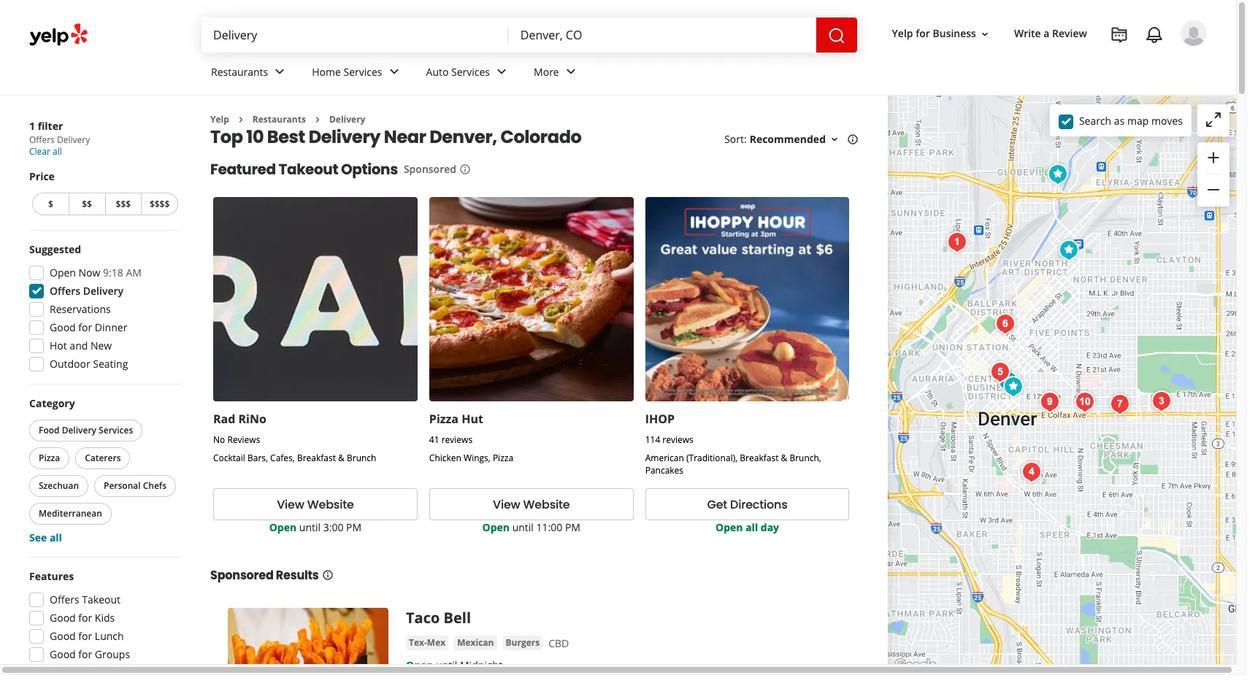 Task type: locate. For each thing, give the bounding box(es) containing it.
until left 3:00
[[299, 521, 321, 535]]

yelp
[[892, 27, 913, 41], [210, 113, 229, 126]]

for down good for lunch
[[78, 648, 92, 662]]

restaurants link up 16 chevron right v2 icon
[[199, 53, 300, 95]]

mex
[[427, 637, 446, 649]]

pm right 3:00
[[346, 521, 362, 535]]

1 horizontal spatial pm
[[565, 521, 581, 535]]

takeout down best
[[279, 160, 338, 180]]

1 horizontal spatial yelp
[[892, 27, 913, 41]]

0 horizontal spatial none field
[[213, 27, 497, 43]]

restaurants up 16 chevron right v2 icon
[[211, 65, 268, 79]]

2 view website link from the left
[[429, 489, 634, 521]]

1 horizontal spatial reviews
[[663, 434, 694, 446]]

view up open until 3:00 pm
[[277, 496, 304, 513]]

good up hot
[[50, 321, 76, 335]]

offers up reservations
[[50, 284, 80, 298]]

directions
[[730, 496, 788, 513]]

1 horizontal spatial takeout
[[279, 160, 338, 180]]

recommended
[[750, 132, 826, 146]]

reviews
[[442, 434, 473, 446], [663, 434, 694, 446]]

16 info v2 image
[[847, 134, 859, 145], [459, 164, 471, 175]]

breakfast right cafes,
[[297, 452, 336, 465]]

1 horizontal spatial services
[[344, 65, 382, 79]]

szechuan button
[[29, 475, 88, 497]]

website up 3:00
[[307, 496, 354, 513]]

until for pizza hut
[[512, 521, 534, 535]]

0 horizontal spatial reviews
[[442, 434, 473, 446]]

services right home
[[344, 65, 382, 79]]

pizza up 41 at the bottom left of the page
[[429, 411, 459, 427]]

1 horizontal spatial 24 chevron down v2 image
[[385, 63, 403, 81]]

for inside yelp for business button
[[916, 27, 930, 41]]

24 chevron down v2 image left home
[[271, 63, 289, 81]]

reservations
[[50, 302, 111, 316]]

0 vertical spatial sponsored
[[404, 162, 456, 176]]

16 chevron down v2 image right business
[[979, 28, 991, 40]]

write
[[1014, 27, 1041, 41]]

& left brunch
[[338, 452, 345, 465]]

$$$ button
[[105, 193, 141, 215]]

1 vertical spatial takeout
[[82, 593, 121, 607]]

1 horizontal spatial 16 info v2 image
[[847, 134, 859, 145]]

for for lunch
[[78, 630, 92, 643]]

delivery
[[329, 113, 365, 126], [309, 125, 381, 149], [57, 134, 90, 146], [83, 284, 123, 298], [62, 424, 96, 437]]

pizza down food
[[39, 452, 60, 465]]

16 chevron down v2 image inside the recommended popup button
[[829, 134, 841, 146]]

view website up open until 11:00 pm
[[493, 496, 570, 513]]

0 horizontal spatial 16 chevron down v2 image
[[829, 134, 841, 146]]

& inside rad rino no reviews cocktail bars, cafes, breakfast & brunch
[[338, 452, 345, 465]]

services
[[344, 65, 382, 79], [451, 65, 490, 79], [99, 424, 133, 437]]

sponsored left results
[[210, 568, 274, 584]]

16 chevron down v2 image inside yelp for business button
[[979, 28, 991, 40]]

get
[[707, 496, 728, 513]]

16 info v2 image down 'denver,'
[[459, 164, 471, 175]]

reviews down pizza hut link
[[442, 434, 473, 446]]

2 vertical spatial offers
[[50, 593, 79, 607]]

1 horizontal spatial pizza
[[429, 411, 459, 427]]

breakfast left brunch,
[[740, 452, 779, 465]]

ihop 114 reviews american (traditional), breakfast & brunch, pancakes
[[645, 411, 822, 477]]

1 horizontal spatial none field
[[521, 27, 805, 43]]

2 24 chevron down v2 image from the left
[[385, 63, 403, 81]]

outdoor seating
[[50, 357, 128, 371]]

1 vertical spatial 16 chevron down v2 image
[[829, 134, 841, 146]]

pizza for pizza
[[39, 452, 60, 465]]

good for groups
[[50, 648, 130, 662]]

1 horizontal spatial website
[[523, 496, 570, 513]]

pizza for pizza hut 41 reviews chicken wings, pizza
[[429, 411, 459, 427]]

view website link for pizza hut
[[429, 489, 634, 521]]

hot
[[50, 339, 67, 353]]

0 vertical spatial yelp
[[892, 27, 913, 41]]

offers takeout
[[50, 593, 121, 607]]

1 vertical spatial sponsored
[[210, 568, 274, 584]]

0 vertical spatial takeout
[[279, 160, 338, 180]]

open
[[50, 266, 76, 280], [269, 521, 297, 535], [482, 521, 510, 535], [716, 521, 743, 535], [406, 659, 433, 673]]

4 good from the top
[[50, 648, 76, 662]]

website
[[307, 496, 354, 513], [523, 496, 570, 513]]

0 vertical spatial 16 info v2 image
[[847, 134, 859, 145]]

10
[[246, 125, 264, 149]]

1 vertical spatial 16 info v2 image
[[459, 164, 471, 175]]

1 none field from the left
[[213, 27, 497, 43]]

2 pm from the left
[[565, 521, 581, 535]]

open down get
[[716, 521, 743, 535]]

services inside the home services link
[[344, 65, 382, 79]]

good for good for dinner
[[50, 321, 76, 335]]

1 horizontal spatial 16 chevron down v2 image
[[979, 28, 991, 40]]

sponsored down near
[[404, 162, 456, 176]]

None field
[[213, 27, 497, 43], [521, 27, 805, 43]]

offers delivery
[[50, 284, 123, 298]]

clear all link
[[29, 145, 62, 158]]

aloy modern thai image
[[991, 310, 1020, 339]]

delivery down filter
[[57, 134, 90, 146]]

good for good for kids
[[50, 611, 76, 625]]

see
[[29, 531, 47, 545]]

rad rino image
[[1055, 236, 1084, 265]]

24 chevron down v2 image
[[271, 63, 289, 81], [385, 63, 403, 81], [562, 63, 580, 81]]

good down the good for kids
[[50, 630, 76, 643]]

takeout
[[279, 160, 338, 180], [82, 593, 121, 607]]

1 view website from the left
[[277, 496, 354, 513]]

website up 11:00
[[523, 496, 570, 513]]

view website for hut
[[493, 496, 570, 513]]

2 horizontal spatial pizza
[[493, 452, 513, 465]]

none field find
[[213, 27, 497, 43]]

all right clear
[[53, 145, 62, 158]]

map
[[1128, 114, 1149, 127]]

16 chevron down v2 image for yelp for business
[[979, 28, 991, 40]]

1 website from the left
[[307, 496, 354, 513]]

1 pm from the left
[[346, 521, 362, 535]]

view website for rino
[[277, 496, 354, 513]]

2 horizontal spatial 24 chevron down v2 image
[[562, 63, 580, 81]]

$$
[[82, 198, 92, 210]]

1 horizontal spatial view
[[493, 496, 520, 513]]

bell
[[444, 609, 471, 628]]

0 horizontal spatial yelp
[[210, 113, 229, 126]]

pm for pizza hut
[[565, 521, 581, 535]]

16 chevron down v2 image right recommended
[[829, 134, 841, 146]]

cbd
[[549, 637, 569, 651]]

1 view from the left
[[277, 496, 304, 513]]

2 horizontal spatial until
[[512, 521, 534, 535]]

view website link down wings,
[[429, 489, 634, 521]]

and
[[70, 339, 88, 353]]

0 horizontal spatial view
[[277, 496, 304, 513]]

1 vertical spatial offers
[[50, 284, 80, 298]]

services inside food delivery services button
[[99, 424, 133, 437]]

16 chevron down v2 image
[[979, 28, 991, 40], [829, 134, 841, 146]]

open down 'tex-'
[[406, 659, 433, 673]]

24 chevron down v2 image for home services
[[385, 63, 403, 81]]

16 info v2 image
[[322, 570, 333, 581]]

$$ button
[[68, 193, 105, 215]]

0 horizontal spatial 24 chevron down v2 image
[[271, 63, 289, 81]]

zoom out image
[[1205, 181, 1223, 199]]

1 horizontal spatial view website link
[[429, 489, 634, 521]]

3 good from the top
[[50, 630, 76, 643]]

1 filter offers delivery clear all
[[29, 119, 90, 158]]

breakfast
[[297, 452, 336, 465], [740, 452, 779, 465]]

top 10 best delivery near denver, colorado
[[210, 125, 582, 149]]

for left business
[[916, 27, 930, 41]]

0 horizontal spatial pizza
[[39, 452, 60, 465]]

2 view website from the left
[[493, 496, 570, 513]]

restaurants inside business categories element
[[211, 65, 268, 79]]

24 chevron down v2 image for restaurants
[[271, 63, 289, 81]]

for down offers takeout
[[78, 611, 92, 625]]

0 horizontal spatial website
[[307, 496, 354, 513]]

24 chevron down v2 image inside the home services link
[[385, 63, 403, 81]]

takeout up kids
[[82, 593, 121, 607]]

0 vertical spatial offers
[[29, 134, 55, 146]]

24 chevron down v2 image right more
[[562, 63, 580, 81]]

delivery inside button
[[62, 424, 96, 437]]

1
[[29, 119, 35, 133]]

2 reviews from the left
[[663, 434, 694, 446]]

0 horizontal spatial sponsored
[[210, 568, 274, 584]]

open for open all day
[[716, 521, 743, 535]]

pm
[[346, 521, 362, 535], [565, 521, 581, 535]]

0 horizontal spatial view website link
[[213, 489, 418, 521]]

food
[[39, 424, 60, 437]]

16 chevron right v2 image
[[312, 114, 323, 125]]

41
[[429, 434, 439, 446]]

good down offers takeout
[[50, 611, 76, 625]]

american
[[645, 452, 684, 465]]

top
[[210, 125, 243, 149]]

reviews inside the ihop 114 reviews american (traditional), breakfast & brunch, pancakes
[[663, 434, 694, 446]]

1 & from the left
[[338, 452, 345, 465]]

breakfast inside rad rino no reviews cocktail bars, cafes, breakfast & brunch
[[297, 452, 336, 465]]

all for see all
[[50, 531, 62, 545]]

16 info v2 image for top 10 best delivery near denver, colorado
[[847, 134, 859, 145]]

search
[[1079, 114, 1112, 127]]

none field near
[[521, 27, 805, 43]]

none field up home services
[[213, 27, 497, 43]]

dinner
[[95, 321, 127, 335]]

1 horizontal spatial view website
[[493, 496, 570, 513]]

until for rad rino
[[299, 521, 321, 535]]

none field up business categories element
[[521, 27, 805, 43]]

all right see
[[50, 531, 62, 545]]

2 website from the left
[[523, 496, 570, 513]]

good down good for lunch
[[50, 648, 76, 662]]

view
[[277, 496, 304, 513], [493, 496, 520, 513]]

16 info v2 image right the recommended popup button
[[847, 134, 859, 145]]

open down suggested
[[50, 266, 76, 280]]

good for lunch
[[50, 630, 124, 643]]

yelp left 16 chevron right v2 icon
[[210, 113, 229, 126]]

view website link down cafes,
[[213, 489, 418, 521]]

for down the good for kids
[[78, 630, 92, 643]]

delivery down open now 9:18 am
[[83, 284, 123, 298]]

restaurants right 16 chevron right v2 icon
[[253, 113, 306, 126]]

delivery right food
[[62, 424, 96, 437]]

no
[[213, 434, 225, 446]]

2 none field from the left
[[521, 27, 805, 43]]

for up 'hot and new'
[[78, 321, 92, 335]]

mediterranean button
[[29, 503, 112, 525]]

group
[[1198, 142, 1230, 207], [25, 242, 181, 376], [26, 397, 181, 546], [25, 570, 181, 676]]

auto services link
[[415, 53, 522, 95]]

3 24 chevron down v2 image from the left
[[562, 63, 580, 81]]

& inside the ihop 114 reviews american (traditional), breakfast & brunch, pancakes
[[781, 452, 788, 465]]

services left 24 chevron down v2 image
[[451, 65, 490, 79]]

pm right 11:00
[[565, 521, 581, 535]]

0 horizontal spatial services
[[99, 424, 133, 437]]

until left 11:00
[[512, 521, 534, 535]]

view website link
[[213, 489, 418, 521], [429, 489, 634, 521]]

notifications image
[[1146, 26, 1163, 44]]

yelp left business
[[892, 27, 913, 41]]

services for home services
[[344, 65, 382, 79]]

services inside auto services 'link'
[[451, 65, 490, 79]]

1 breakfast from the left
[[297, 452, 336, 465]]

hot and new
[[50, 339, 112, 353]]

0 horizontal spatial breakfast
[[297, 452, 336, 465]]

offers
[[29, 134, 55, 146], [50, 284, 80, 298], [50, 593, 79, 607]]

pizza
[[429, 411, 459, 427], [39, 452, 60, 465], [493, 452, 513, 465]]

restaurants link right 16 chevron right v2 icon
[[253, 113, 306, 126]]

mexican link
[[454, 636, 497, 651]]

24 chevron down v2 image inside restaurants link
[[271, 63, 289, 81]]

colorado
[[501, 125, 582, 149]]

open left 11:00
[[482, 521, 510, 535]]

0 horizontal spatial &
[[338, 452, 345, 465]]

0 horizontal spatial 16 info v2 image
[[459, 164, 471, 175]]

offers down filter
[[29, 134, 55, 146]]

all left the day
[[746, 521, 758, 535]]

taco bell image
[[994, 367, 1023, 397]]

0 horizontal spatial view website
[[277, 496, 354, 513]]

services up the caterers
[[99, 424, 133, 437]]

view up open until 11:00 pm
[[493, 496, 520, 513]]

1 vertical spatial yelp
[[210, 113, 229, 126]]

denver,
[[430, 125, 497, 149]]

1 24 chevron down v2 image from the left
[[271, 63, 289, 81]]

open up results
[[269, 521, 297, 535]]

good for dinner
[[50, 321, 127, 335]]

for for groups
[[78, 648, 92, 662]]

kids
[[95, 611, 115, 625]]

featured
[[210, 160, 276, 180]]

near
[[384, 125, 426, 149]]

features
[[29, 570, 74, 584]]

114
[[645, 434, 660, 446]]

0 vertical spatial restaurants
[[211, 65, 268, 79]]

2 horizontal spatial services
[[451, 65, 490, 79]]

1 view website link from the left
[[213, 489, 418, 521]]

2 breakfast from the left
[[740, 452, 779, 465]]

pizza hut link
[[429, 411, 483, 427]]

taco
[[406, 609, 440, 628]]

0 vertical spatial 16 chevron down v2 image
[[979, 28, 991, 40]]

view website up open until 3:00 pm
[[277, 496, 354, 513]]

pm for rad rino
[[346, 521, 362, 535]]

pizza right wings,
[[493, 452, 513, 465]]

1 horizontal spatial breakfast
[[740, 452, 779, 465]]

group containing features
[[25, 570, 181, 676]]

1 reviews from the left
[[442, 434, 473, 446]]

expand map image
[[1205, 111, 1223, 128]]

until down mex
[[436, 659, 457, 673]]

1 horizontal spatial sponsored
[[404, 162, 456, 176]]

1 horizontal spatial &
[[781, 452, 788, 465]]

view for pizza hut
[[493, 496, 520, 513]]

24 chevron down v2 image inside more link
[[562, 63, 580, 81]]

0 horizontal spatial takeout
[[82, 593, 121, 607]]

None search field
[[202, 18, 860, 53]]

reviews up american at the bottom right
[[663, 434, 694, 446]]

pizza inside button
[[39, 452, 60, 465]]

0 horizontal spatial pm
[[346, 521, 362, 535]]

& left brunch,
[[781, 452, 788, 465]]

view website link for rad rino
[[213, 489, 418, 521]]

google image
[[892, 657, 940, 676]]

view for rad rino
[[277, 496, 304, 513]]

2 good from the top
[[50, 611, 76, 625]]

2 & from the left
[[781, 452, 788, 465]]

yelp inside button
[[892, 27, 913, 41]]

sponsored results
[[210, 568, 319, 584]]

0 horizontal spatial until
[[299, 521, 321, 535]]

restaurants link
[[199, 53, 300, 95], [253, 113, 306, 126]]

2 view from the left
[[493, 496, 520, 513]]

chefs
[[143, 480, 167, 492]]

open for open until 11:00 pm
[[482, 521, 510, 535]]

search as map moves
[[1079, 114, 1183, 127]]

pepper asian bistro image
[[1147, 387, 1177, 416]]

for for dinner
[[78, 321, 92, 335]]

offers up the good for kids
[[50, 593, 79, 607]]

1 good from the top
[[50, 321, 76, 335]]

1 vertical spatial restaurants link
[[253, 113, 306, 126]]

Near text field
[[521, 27, 805, 43]]

24 chevron down v2 image left auto
[[385, 63, 403, 81]]

sponsored for sponsored results
[[210, 568, 274, 584]]



Task type: vqa. For each thing, say whether or not it's contained in the screenshot.
'Keyboard shortcuts' button
no



Task type: describe. For each thing, give the bounding box(es) containing it.
offers for offers takeout
[[50, 593, 79, 607]]

map region
[[841, 36, 1247, 676]]

more link
[[522, 53, 591, 95]]

mexican button
[[454, 636, 497, 651]]

business
[[933, 27, 976, 41]]

options
[[341, 160, 398, 180]]

offers inside 1 filter offers delivery clear all
[[29, 134, 55, 146]]

offers for offers delivery
[[50, 284, 80, 298]]

food delivery services button
[[29, 420, 143, 442]]

moves
[[1152, 114, 1183, 127]]

user actions element
[[880, 18, 1228, 108]]

lunch
[[95, 630, 124, 643]]

clear
[[29, 145, 50, 158]]

delivery link
[[329, 113, 365, 126]]

delivery inside 1 filter offers delivery clear all
[[57, 134, 90, 146]]

taco bell link
[[406, 609, 471, 628]]

get directions link
[[645, 489, 850, 521]]

for for kids
[[78, 611, 92, 625]]

open until 11:00 pm
[[482, 521, 581, 535]]

rad
[[213, 411, 235, 427]]

yelp link
[[210, 113, 229, 126]]

open for open until 3:00 pm
[[269, 521, 297, 535]]

0 vertical spatial restaurants link
[[199, 53, 300, 95]]

good for kids
[[50, 611, 115, 625]]

good for good for groups
[[50, 648, 76, 662]]

review
[[1052, 27, 1087, 41]]

home
[[312, 65, 341, 79]]

chicken
[[429, 452, 462, 465]]

recommended button
[[750, 132, 841, 146]]

open until midnight
[[406, 659, 503, 673]]

suggested
[[29, 242, 81, 256]]

16 info v2 image for featured takeout options
[[459, 164, 471, 175]]

all inside 1 filter offers delivery clear all
[[53, 145, 62, 158]]

potbelly sandwich shop image
[[999, 372, 1028, 402]]

open until 3:00 pm
[[269, 521, 362, 535]]

burgers button
[[503, 636, 543, 651]]

sponsored for sponsored
[[404, 162, 456, 176]]

seating
[[93, 357, 128, 371]]

16 chevron right v2 image
[[235, 114, 247, 125]]

burgers
[[506, 637, 540, 649]]

mediterranean
[[39, 508, 102, 520]]

get directions
[[707, 496, 788, 513]]

groups
[[95, 648, 130, 662]]

takeout for offers
[[82, 593, 121, 607]]

day
[[761, 521, 779, 535]]

auto
[[426, 65, 449, 79]]

services for auto services
[[451, 65, 490, 79]]

personal
[[104, 480, 141, 492]]

featured takeout options
[[210, 160, 398, 180]]

food delivery services
[[39, 424, 133, 437]]

Find text field
[[213, 27, 497, 43]]

delivery up options
[[309, 125, 381, 149]]

brunch,
[[790, 452, 822, 465]]

24 chevron down v2 image
[[493, 63, 511, 81]]

auto services
[[426, 65, 490, 79]]

price
[[29, 169, 55, 183]]

$$$
[[116, 198, 131, 210]]

pizza hut 41 reviews chicken wings, pizza
[[429, 411, 513, 465]]

am
[[126, 266, 142, 280]]

ihop
[[645, 411, 675, 427]]

szechuan
[[39, 480, 79, 492]]

24 chevron down v2 image for more
[[562, 63, 580, 81]]

open all day
[[716, 521, 779, 535]]

11:00
[[536, 521, 563, 535]]

rino
[[238, 411, 266, 427]]

nolan p. image
[[1181, 20, 1207, 46]]

cafes,
[[270, 452, 295, 465]]

outdoor
[[50, 357, 90, 371]]

1 horizontal spatial until
[[436, 659, 457, 673]]

chopstickers image
[[986, 358, 1015, 387]]

16 chevron down v2 image for recommended
[[829, 134, 841, 146]]

pizza button
[[29, 448, 70, 470]]

home services
[[312, 65, 382, 79]]

price group
[[29, 169, 181, 218]]

rad rino no reviews cocktail bars, cafes, breakfast & brunch
[[213, 411, 376, 465]]

all for open all day
[[746, 521, 758, 535]]

breakfast inside the ihop 114 reviews american (traditional), breakfast & brunch, pancakes
[[740, 452, 779, 465]]

for for business
[[916, 27, 930, 41]]

group containing suggested
[[25, 242, 181, 376]]

caterers button
[[75, 448, 130, 470]]

cocktail
[[213, 452, 245, 465]]

home services link
[[300, 53, 415, 95]]

category
[[29, 397, 75, 410]]

tex-mex button
[[406, 636, 449, 651]]

open for open now 9:18 am
[[50, 266, 76, 280]]

ihop link
[[645, 411, 675, 427]]

takeout for featured
[[279, 160, 338, 180]]

website for pizza hut
[[523, 496, 570, 513]]

pete's kitchen image
[[1106, 390, 1135, 419]]

bourbon grill image
[[1036, 388, 1065, 417]]

projects image
[[1111, 26, 1128, 44]]

$ button
[[32, 193, 68, 215]]

website for rad rino
[[307, 496, 354, 513]]

pizza hut image
[[1044, 160, 1073, 189]]

reviews
[[227, 434, 260, 446]]

tex-mex link
[[406, 636, 449, 651]]

bars,
[[248, 452, 268, 465]]

now
[[79, 266, 100, 280]]

zoom in image
[[1205, 149, 1223, 166]]

(traditional),
[[686, 452, 738, 465]]

yelp for yelp link
[[210, 113, 229, 126]]

filter
[[38, 119, 63, 133]]

mexican
[[457, 637, 494, 649]]

wings,
[[464, 452, 491, 465]]

taco bell
[[406, 609, 471, 628]]

pepper asian bistro ii image
[[943, 228, 972, 257]]

delivery right 16 chevron right v2 image
[[329, 113, 365, 126]]

best
[[267, 125, 305, 149]]

lucky noodles image
[[1071, 388, 1100, 417]]

group containing category
[[26, 397, 181, 546]]

midnight
[[460, 659, 503, 673]]

tex-
[[409, 637, 427, 649]]

$$$$ button
[[141, 193, 178, 215]]

open now 9:18 am
[[50, 266, 142, 280]]

search image
[[828, 27, 845, 44]]

write a review
[[1014, 27, 1087, 41]]

good for good for lunch
[[50, 630, 76, 643]]

business categories element
[[199, 53, 1207, 95]]

pancakes
[[645, 465, 684, 477]]

sort:
[[725, 132, 747, 146]]

1 vertical spatial restaurants
[[253, 113, 306, 126]]

yelp for yelp for business
[[892, 27, 913, 41]]

aloy thai eatery-capitol hill image
[[1017, 458, 1047, 487]]

see all button
[[29, 531, 62, 545]]

reviews inside pizza hut 41 reviews chicken wings, pizza
[[442, 434, 473, 446]]

rad rino link
[[213, 411, 266, 427]]

as
[[1114, 114, 1125, 127]]

open for open until midnight
[[406, 659, 433, 673]]

caterers
[[85, 452, 121, 465]]



